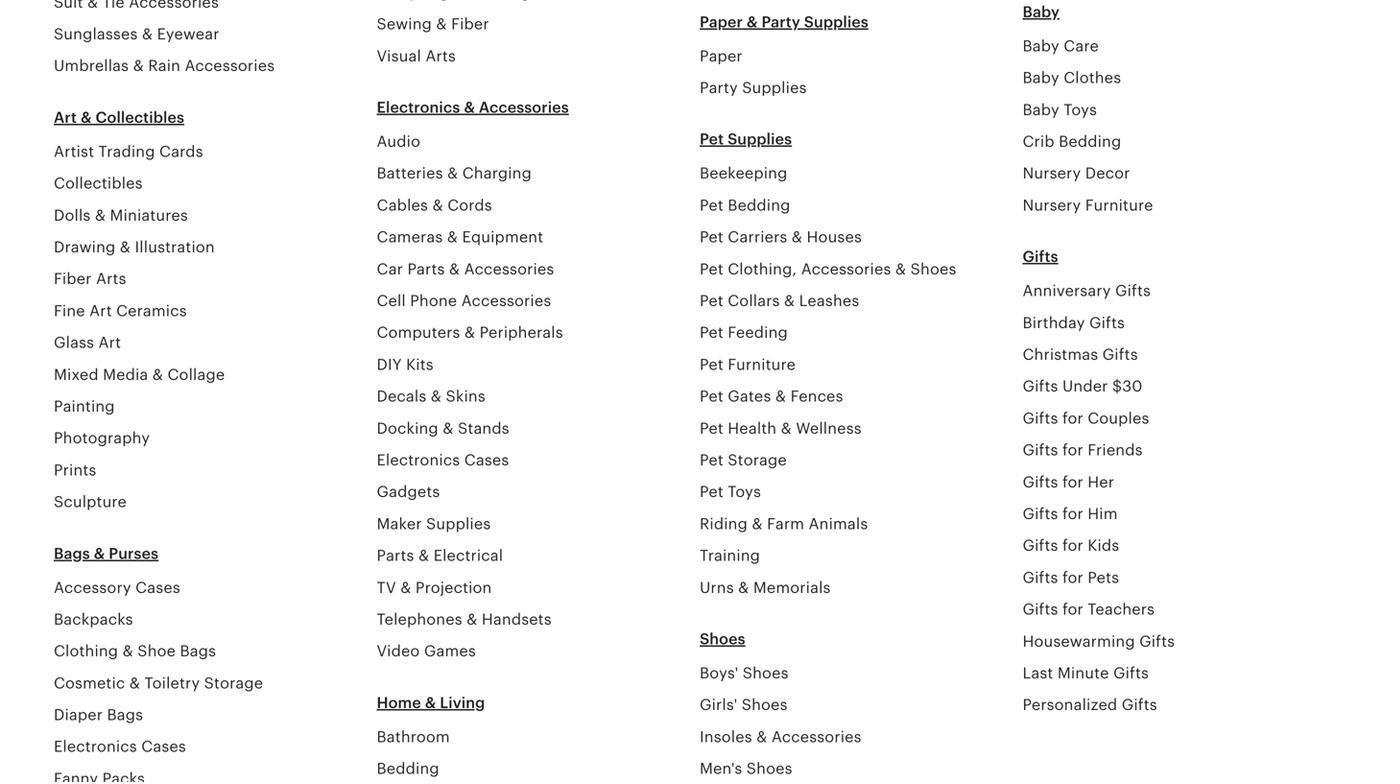 Task type: describe. For each thing, give the bounding box(es) containing it.
paper & party supplies link
[[700, 13, 869, 31]]

nursery furniture
[[1023, 197, 1153, 214]]

gifts down gifts for him link
[[1023, 537, 1058, 554]]

diy kits link
[[377, 356, 434, 373]]

& for telephones & handsets
[[467, 611, 477, 628]]

pet for pet collars & leashes
[[700, 292, 724, 310]]

gifts down christmas
[[1023, 378, 1058, 395]]

kids
[[1088, 537, 1119, 554]]

pet for pet storage
[[700, 452, 724, 469]]

christmas
[[1023, 346, 1098, 363]]

& for sunglasses & eyewear
[[142, 25, 153, 43]]

1 vertical spatial party
[[700, 79, 738, 96]]

telephones & handsets
[[377, 611, 552, 628]]

computers & peripherals link
[[377, 324, 563, 341]]

1 vertical spatial cases
[[135, 579, 180, 596]]

dolls & miniatures link
[[54, 207, 188, 224]]

gifts down gifts for her link
[[1023, 505, 1058, 523]]

art & collectibles link
[[54, 109, 184, 126]]

housewarming gifts link
[[1023, 633, 1175, 650]]

last
[[1023, 665, 1053, 682]]

gifts for him
[[1023, 505, 1118, 523]]

0 vertical spatial parts
[[407, 260, 445, 278]]

for for kids
[[1063, 537, 1084, 554]]

0 vertical spatial fiber
[[451, 15, 489, 33]]

& for clothing & shoe bags
[[122, 643, 133, 660]]

2 vertical spatial bedding
[[377, 760, 439, 777]]

drawing
[[54, 239, 116, 256]]

pet toys link
[[700, 483, 761, 501]]

parts & electrical link
[[377, 547, 503, 564]]

0 horizontal spatial fiber
[[54, 270, 92, 288]]

audio link
[[377, 133, 420, 150]]

2 vertical spatial cases
[[141, 738, 186, 756]]

charging
[[462, 165, 532, 182]]

decals & skins link
[[377, 388, 486, 405]]

skins
[[446, 388, 486, 405]]

cosmetic & toiletry storage
[[54, 675, 263, 692]]

& for bags & purses
[[94, 545, 105, 562]]

0 vertical spatial party
[[762, 13, 800, 31]]

pet gates & fences
[[700, 388, 843, 405]]

decals
[[377, 388, 427, 405]]

kits
[[406, 356, 434, 373]]

pet for pet gates & fences
[[700, 388, 724, 405]]

accessories down eyewear
[[185, 57, 275, 75]]

pet clothing, accessories & shoes link
[[700, 260, 956, 278]]

arts for fiber arts
[[96, 270, 126, 288]]

video games link
[[377, 643, 476, 660]]

nursery for nursery furniture
[[1023, 197, 1081, 214]]

fiber arts
[[54, 270, 126, 288]]

diy
[[377, 356, 402, 373]]

fences
[[791, 388, 843, 405]]

shoes for men's shoes
[[747, 760, 792, 777]]

maker supplies link
[[377, 515, 491, 533]]

housewarming
[[1023, 633, 1135, 650]]

baby for 'baby' link on the top right of page
[[1023, 3, 1060, 21]]

docking
[[377, 420, 438, 437]]

$30
[[1112, 378, 1143, 395]]

0 horizontal spatial bags
[[54, 545, 90, 562]]

1 vertical spatial parts
[[377, 547, 414, 564]]

accessories for pet clothing, accessories & shoes
[[801, 260, 891, 278]]

dolls & miniatures
[[54, 207, 188, 224]]

& for umbrellas & rain accessories
[[133, 57, 144, 75]]

& for paper & party supplies
[[747, 13, 758, 31]]

collectibles link
[[54, 175, 143, 192]]

home & living
[[377, 694, 485, 712]]

bedding link
[[377, 760, 439, 777]]

& for docking & stands
[[443, 420, 454, 437]]

gifts for kids link
[[1023, 537, 1119, 554]]

sunglasses & eyewear link
[[54, 25, 219, 43]]

0 vertical spatial collectibles
[[96, 109, 184, 126]]

boys' shoes link
[[700, 665, 789, 682]]

photography link
[[54, 430, 150, 447]]

carriers
[[728, 229, 787, 246]]

under
[[1063, 378, 1108, 395]]

friends
[[1088, 442, 1143, 459]]

last minute gifts
[[1023, 665, 1149, 682]]

pet bedding link
[[700, 197, 790, 214]]

electronics for electronics cases link to the top
[[377, 452, 460, 469]]

clothing,
[[728, 260, 797, 278]]

fine art ceramics
[[54, 302, 187, 320]]

boys'
[[700, 665, 738, 682]]

pet storage link
[[700, 452, 787, 469]]

bathroom link
[[377, 728, 450, 746]]

gifts down gifts under $30
[[1023, 410, 1058, 427]]

gifts for pets
[[1023, 569, 1119, 586]]

prints
[[54, 462, 96, 479]]

birthday gifts link
[[1023, 314, 1125, 331]]

gifts for couples
[[1023, 410, 1149, 427]]

art for fine
[[89, 302, 112, 320]]

gifts right anniversary
[[1115, 282, 1151, 300]]

anniversary
[[1023, 282, 1111, 300]]

for for friends
[[1063, 442, 1084, 459]]

collars
[[728, 292, 780, 310]]

pet for pet bedding
[[700, 197, 724, 214]]

gifts for teachers link
[[1023, 601, 1155, 618]]

batteries & charging link
[[377, 165, 532, 182]]

minute
[[1058, 665, 1109, 682]]

umbrellas & rain accessories
[[54, 57, 275, 75]]

insoles & accessories link
[[700, 728, 862, 746]]

gifts up $30
[[1103, 346, 1138, 363]]

& for urns & memorials
[[738, 579, 749, 596]]

video
[[377, 643, 420, 660]]

& for cables & cords
[[432, 197, 443, 214]]

gifts for kids
[[1023, 537, 1119, 554]]

crib bedding
[[1023, 133, 1121, 150]]

0 vertical spatial art
[[54, 109, 77, 126]]

bathroom
[[377, 728, 450, 746]]

accessories for cell phone accessories
[[461, 292, 551, 310]]

wellness
[[796, 420, 862, 437]]

gifts up gifts for him link
[[1023, 473, 1058, 491]]

car parts & accessories link
[[377, 260, 554, 278]]

baby for baby care
[[1023, 37, 1060, 55]]

cameras & equipment
[[377, 229, 544, 246]]

& for art & collectibles
[[81, 109, 92, 126]]

docking & stands link
[[377, 420, 509, 437]]

ceramics
[[116, 302, 187, 320]]

0 vertical spatial electronics cases link
[[377, 452, 509, 469]]

for for her
[[1063, 473, 1084, 491]]

accessories for electronics & accessories
[[479, 99, 569, 116]]

insoles
[[700, 728, 752, 746]]

sculpture link
[[54, 493, 127, 511]]

gifts down teachers
[[1139, 633, 1175, 650]]

cards
[[159, 143, 203, 160]]

pet health & wellness link
[[700, 420, 862, 437]]

pet for pet supplies
[[700, 131, 724, 148]]

& for cosmetic & toiletry storage
[[129, 675, 140, 692]]

paper for paper link
[[700, 47, 743, 65]]

1 horizontal spatial storage
[[728, 452, 787, 469]]

bedding for crib bedding
[[1059, 133, 1121, 150]]

visual arts link
[[377, 47, 456, 65]]

& for decals & skins
[[431, 388, 442, 405]]

supplies for pet supplies
[[728, 131, 792, 148]]

projection
[[416, 579, 492, 596]]

sewing & fiber
[[377, 15, 489, 33]]

training
[[700, 547, 760, 564]]

training link
[[700, 547, 760, 564]]

glass art link
[[54, 334, 121, 351]]

for for pets
[[1063, 569, 1084, 586]]

equipment
[[462, 229, 544, 246]]

decor
[[1085, 165, 1130, 182]]

phone
[[410, 292, 457, 310]]

living
[[440, 694, 485, 712]]

telephones & handsets link
[[377, 611, 552, 628]]

pets
[[1088, 569, 1119, 586]]

supplies for maker supplies
[[426, 515, 491, 533]]

& for sewing & fiber
[[436, 15, 447, 33]]

fine
[[54, 302, 85, 320]]



Task type: locate. For each thing, give the bounding box(es) containing it.
girls'
[[700, 696, 737, 714]]

2 vertical spatial bags
[[107, 706, 143, 724]]

& for computers & peripherals
[[464, 324, 475, 341]]

2 baby from the top
[[1023, 37, 1060, 55]]

sewing
[[377, 15, 432, 33]]

bags up accessory
[[54, 545, 90, 562]]

gifts up gifts for her link
[[1023, 442, 1058, 459]]

arts down sewing & fiber at top left
[[426, 47, 456, 65]]

toys down pet storage
[[728, 483, 761, 501]]

sunglasses
[[54, 25, 138, 43]]

anniversary gifts link
[[1023, 282, 1151, 300]]

1 for from the top
[[1063, 410, 1084, 427]]

2 vertical spatial electronics
[[54, 738, 137, 756]]

baby up baby toys
[[1023, 69, 1060, 87]]

0 horizontal spatial storage
[[204, 675, 263, 692]]

parts up 'phone'
[[407, 260, 445, 278]]

personalized gifts link
[[1023, 696, 1157, 714]]

electrical
[[434, 547, 503, 564]]

1 horizontal spatial party
[[762, 13, 800, 31]]

1 nursery from the top
[[1023, 165, 1081, 182]]

7 pet from the top
[[700, 356, 724, 373]]

art right fine at the top
[[89, 302, 112, 320]]

party supplies link
[[700, 79, 807, 96]]

clothing & shoe bags
[[54, 643, 216, 660]]

1 horizontal spatial electronics cases link
[[377, 452, 509, 469]]

1 vertical spatial electronics
[[377, 452, 460, 469]]

electronics up audio link in the left top of the page
[[377, 99, 460, 116]]

baby up baby care
[[1023, 3, 1060, 21]]

bags up toiletry
[[180, 643, 216, 660]]

pet left gates
[[700, 388, 724, 405]]

pet for pet carriers & houses
[[700, 229, 724, 246]]

electronics cases link down docking & stands 'link'
[[377, 452, 509, 469]]

maker
[[377, 515, 422, 533]]

painting
[[54, 398, 115, 415]]

2 vertical spatial art
[[98, 334, 121, 351]]

0 horizontal spatial toys
[[728, 483, 761, 501]]

0 vertical spatial furniture
[[1085, 197, 1153, 214]]

dolls
[[54, 207, 91, 224]]

for left her at bottom right
[[1063, 473, 1084, 491]]

paper up party supplies link
[[700, 47, 743, 65]]

6 for from the top
[[1063, 569, 1084, 586]]

accessories down equipment
[[464, 260, 554, 278]]

mixed media & collage link
[[54, 366, 225, 383]]

bags & purses link
[[54, 545, 158, 562]]

batteries & charging
[[377, 165, 532, 182]]

electronics cases down docking & stands 'link'
[[377, 452, 509, 469]]

for for him
[[1063, 505, 1084, 523]]

docking & stands
[[377, 420, 509, 437]]

& for riding & farm animals
[[752, 515, 763, 533]]

1 vertical spatial arts
[[96, 270, 126, 288]]

6 pet from the top
[[700, 324, 724, 341]]

pet bedding
[[700, 197, 790, 214]]

pet supplies
[[700, 131, 792, 148]]

& for tv & projection
[[400, 579, 411, 596]]

gifts down housewarming gifts link at right bottom
[[1113, 665, 1149, 682]]

paper for paper & party supplies
[[700, 13, 743, 31]]

2 pet from the top
[[700, 197, 724, 214]]

0 vertical spatial electronics cases
[[377, 452, 509, 469]]

christmas gifts link
[[1023, 346, 1138, 363]]

boys' shoes
[[700, 665, 789, 682]]

accessories down the houses
[[801, 260, 891, 278]]

pet down the "beekeeping" link
[[700, 197, 724, 214]]

diaper
[[54, 706, 103, 724]]

electronics for 'electronics & accessories' link at top
[[377, 99, 460, 116]]

1 vertical spatial electronics cases
[[54, 738, 186, 756]]

personalized gifts
[[1023, 696, 1157, 714]]

shoes for boys' shoes
[[743, 665, 789, 682]]

parts down "maker"
[[377, 547, 414, 564]]

1 horizontal spatial bedding
[[728, 197, 790, 214]]

toys for baby toys
[[1064, 101, 1097, 118]]

1 horizontal spatial furniture
[[1085, 197, 1153, 214]]

1 vertical spatial nursery
[[1023, 197, 1081, 214]]

pet for pet toys
[[700, 483, 724, 501]]

1 vertical spatial art
[[89, 302, 112, 320]]

for for couples
[[1063, 410, 1084, 427]]

4 baby from the top
[[1023, 101, 1060, 118]]

& for dolls & miniatures
[[95, 207, 106, 224]]

christmas gifts
[[1023, 346, 1138, 363]]

pet left collars
[[700, 292, 724, 310]]

supplies
[[804, 13, 869, 31], [742, 79, 807, 96], [728, 131, 792, 148], [426, 515, 491, 533]]

gifts under $30
[[1023, 378, 1143, 395]]

nursery down the crib
[[1023, 165, 1081, 182]]

pet for pet clothing, accessories & shoes
[[700, 260, 724, 278]]

gifts for him link
[[1023, 505, 1118, 523]]

umbrellas
[[54, 57, 129, 75]]

0 vertical spatial storage
[[728, 452, 787, 469]]

nursery decor link
[[1023, 165, 1130, 182]]

arts
[[426, 47, 456, 65], [96, 270, 126, 288]]

0 vertical spatial arts
[[426, 47, 456, 65]]

gifts for her
[[1023, 473, 1114, 491]]

beekeeping
[[700, 165, 788, 182]]

0 vertical spatial bedding
[[1059, 133, 1121, 150]]

3 baby from the top
[[1023, 69, 1060, 87]]

handsets
[[482, 611, 552, 628]]

pet left carriers
[[700, 229, 724, 246]]

2 horizontal spatial bedding
[[1059, 133, 1121, 150]]

pet furniture
[[700, 356, 796, 373]]

& for electronics & accessories
[[464, 99, 475, 116]]

accessories up the men's shoes
[[772, 728, 862, 746]]

backpacks link
[[54, 611, 133, 628]]

& for batteries & charging
[[447, 165, 458, 182]]

art down fine art ceramics
[[98, 334, 121, 351]]

& for cameras & equipment
[[447, 229, 458, 246]]

pet feeding link
[[700, 324, 788, 341]]

for down gifts under $30
[[1063, 410, 1084, 427]]

her
[[1088, 473, 1114, 491]]

toys for pet toys
[[728, 483, 761, 501]]

glass art
[[54, 334, 121, 351]]

pet down the pet feeding
[[700, 356, 724, 373]]

1 vertical spatial paper
[[700, 47, 743, 65]]

parts & electrical
[[377, 547, 503, 564]]

baby down 'baby' link on the top right of page
[[1023, 37, 1060, 55]]

sewing & fiber link
[[377, 15, 489, 33]]

car parts & accessories
[[377, 260, 554, 278]]

art for glass
[[98, 334, 121, 351]]

pet up pet toys
[[700, 452, 724, 469]]

clothes
[[1064, 69, 1121, 87]]

1 baby from the top
[[1023, 3, 1060, 21]]

1 horizontal spatial toys
[[1064, 101, 1097, 118]]

pet for pet feeding
[[700, 324, 724, 341]]

accessories up the charging
[[479, 99, 569, 116]]

fiber arts link
[[54, 270, 126, 288]]

electronics cases link down "diaper bags" link
[[54, 738, 186, 756]]

2 horizontal spatial bags
[[180, 643, 216, 660]]

riding
[[700, 515, 748, 533]]

1 vertical spatial electronics cases link
[[54, 738, 186, 756]]

bedding up nursery decor
[[1059, 133, 1121, 150]]

party up party supplies
[[762, 13, 800, 31]]

electronics down "diaper bags" link
[[54, 738, 137, 756]]

bags down cosmetic & toiletry storage "link"
[[107, 706, 143, 724]]

furniture for pet furniture
[[728, 356, 796, 373]]

gifts for her link
[[1023, 473, 1114, 491]]

1 pet from the top
[[700, 131, 724, 148]]

cases down the purses on the left bottom of page
[[135, 579, 180, 596]]

fiber up visual arts link
[[451, 15, 489, 33]]

gifts link
[[1023, 248, 1058, 265]]

0 vertical spatial electronics
[[377, 99, 460, 116]]

cables & cords link
[[377, 197, 492, 214]]

1 horizontal spatial fiber
[[451, 15, 489, 33]]

1 paper from the top
[[700, 13, 743, 31]]

housewarming gifts
[[1023, 633, 1175, 650]]

accessories up peripherals
[[461, 292, 551, 310]]

cosmetic & toiletry storage link
[[54, 675, 263, 692]]

storage down "health"
[[728, 452, 787, 469]]

8 pet from the top
[[700, 388, 724, 405]]

1 vertical spatial furniture
[[728, 356, 796, 373]]

1 vertical spatial bedding
[[728, 197, 790, 214]]

furniture down decor at the right of the page
[[1085, 197, 1153, 214]]

gifts for pets link
[[1023, 569, 1119, 586]]

2 for from the top
[[1063, 442, 1084, 459]]

arts up fine art ceramics
[[96, 270, 126, 288]]

media
[[103, 366, 148, 383]]

arts for visual arts
[[426, 47, 456, 65]]

gifts for friends
[[1023, 442, 1143, 459]]

baby up the crib
[[1023, 101, 1060, 118]]

umbrellas & rain accessories link
[[54, 57, 275, 75]]

furniture for nursery furniture
[[1085, 197, 1153, 214]]

pet up riding
[[700, 483, 724, 501]]

0 horizontal spatial furniture
[[728, 356, 796, 373]]

visual
[[377, 47, 421, 65]]

fine art ceramics link
[[54, 302, 187, 320]]

9 pet from the top
[[700, 420, 724, 437]]

1 vertical spatial storage
[[204, 675, 263, 692]]

pet left clothing,
[[700, 260, 724, 278]]

toiletry
[[144, 675, 200, 692]]

0 vertical spatial cases
[[464, 452, 509, 469]]

10 pet from the top
[[700, 452, 724, 469]]

0 vertical spatial nursery
[[1023, 165, 1081, 182]]

cases down stands
[[464, 452, 509, 469]]

pet for pet furniture
[[700, 356, 724, 373]]

for down gifts for pets link
[[1063, 601, 1084, 618]]

pet up beekeeping
[[700, 131, 724, 148]]

gifts down gifts for pets
[[1023, 601, 1058, 618]]

electronics
[[377, 99, 460, 116], [377, 452, 460, 469], [54, 738, 137, 756]]

pet left feeding
[[700, 324, 724, 341]]

riding & farm animals link
[[700, 515, 868, 533]]

mixed media & collage
[[54, 366, 225, 383]]

houses
[[807, 229, 862, 246]]

pet collars & leashes link
[[700, 292, 859, 310]]

0 horizontal spatial bedding
[[377, 760, 439, 777]]

1 vertical spatial bags
[[180, 643, 216, 660]]

electronics up gadgets link
[[377, 452, 460, 469]]

diy kits
[[377, 356, 434, 373]]

0 horizontal spatial electronics cases
[[54, 738, 186, 756]]

bedding down bathroom link
[[377, 760, 439, 777]]

0 horizontal spatial arts
[[96, 270, 126, 288]]

1 vertical spatial fiber
[[54, 270, 92, 288]]

2 nursery from the top
[[1023, 197, 1081, 214]]

paper
[[700, 13, 743, 31], [700, 47, 743, 65]]

4 for from the top
[[1063, 505, 1084, 523]]

stands
[[458, 420, 509, 437]]

1 horizontal spatial bags
[[107, 706, 143, 724]]

fiber up fine at the top
[[54, 270, 92, 288]]

baby toys link
[[1023, 101, 1097, 118]]

baby for baby clothes
[[1023, 69, 1060, 87]]

0 horizontal spatial party
[[700, 79, 738, 96]]

farm
[[767, 515, 804, 533]]

couples
[[1088, 410, 1149, 427]]

shoes
[[911, 260, 956, 278], [700, 631, 745, 648], [743, 665, 789, 682], [742, 696, 788, 714], [747, 760, 792, 777]]

1 horizontal spatial electronics cases
[[377, 452, 509, 469]]

collectibles up 'dolls & miniatures' "link"
[[54, 175, 143, 192]]

art up the artist
[[54, 109, 77, 126]]

furniture down feeding
[[728, 356, 796, 373]]

& for parts & electrical
[[418, 547, 429, 564]]

nursery for nursery decor
[[1023, 165, 1081, 182]]

for for teachers
[[1063, 601, 1084, 618]]

gifts up anniversary
[[1023, 248, 1058, 265]]

gifts down last minute gifts
[[1122, 696, 1157, 714]]

5 for from the top
[[1063, 537, 1084, 554]]

computers
[[377, 324, 460, 341]]

electronics cases down "diaper bags" link
[[54, 738, 186, 756]]

toys up 'crib bedding' link
[[1064, 101, 1097, 118]]

0 horizontal spatial electronics cases link
[[54, 738, 186, 756]]

& for insoles & accessories
[[756, 728, 767, 746]]

0 vertical spatial bags
[[54, 545, 90, 562]]

cords
[[447, 197, 492, 214]]

cameras & equipment link
[[377, 229, 544, 246]]

shoes link
[[700, 631, 745, 648]]

1 horizontal spatial arts
[[426, 47, 456, 65]]

& for home & living
[[425, 694, 436, 712]]

tv & projection
[[377, 579, 492, 596]]

gifts for teachers
[[1023, 601, 1155, 618]]

pet for pet health & wellness
[[700, 420, 724, 437]]

urns
[[700, 579, 734, 596]]

storage right toiletry
[[204, 675, 263, 692]]

baby for baby toys
[[1023, 101, 1060, 118]]

backpacks
[[54, 611, 133, 628]]

3 pet from the top
[[700, 229, 724, 246]]

bedding up carriers
[[728, 197, 790, 214]]

drawing & illustration
[[54, 239, 215, 256]]

for left kids
[[1063, 537, 1084, 554]]

for left him
[[1063, 505, 1084, 523]]

gates
[[728, 388, 771, 405]]

& for drawing & illustration
[[120, 239, 131, 256]]

pet collars & leashes
[[700, 292, 859, 310]]

gifts down anniversary gifts
[[1089, 314, 1125, 331]]

4 pet from the top
[[700, 260, 724, 278]]

0 vertical spatial toys
[[1064, 101, 1097, 118]]

peripherals
[[480, 324, 563, 341]]

gifts down gifts for kids
[[1023, 569, 1058, 586]]

nursery down nursery decor
[[1023, 197, 1081, 214]]

batteries
[[377, 165, 443, 182]]

electronics for electronics cases link to the bottom
[[54, 738, 137, 756]]

health
[[728, 420, 777, 437]]

collectibles up artist trading cards link
[[96, 109, 184, 126]]

3 for from the top
[[1063, 473, 1084, 491]]

1 vertical spatial toys
[[728, 483, 761, 501]]

2 paper from the top
[[700, 47, 743, 65]]

cell phone accessories
[[377, 292, 551, 310]]

for up gifts for her link
[[1063, 442, 1084, 459]]

party down paper link
[[700, 79, 738, 96]]

for left pets
[[1063, 569, 1084, 586]]

pet left "health"
[[700, 420, 724, 437]]

11 pet from the top
[[700, 483, 724, 501]]

bedding for pet bedding
[[728, 197, 790, 214]]

accessories for insoles & accessories
[[772, 728, 862, 746]]

paper & party supplies
[[700, 13, 869, 31]]

paper up paper link
[[700, 13, 743, 31]]

shoes for girls' shoes
[[742, 696, 788, 714]]

0 vertical spatial paper
[[700, 13, 743, 31]]

1 vertical spatial collectibles
[[54, 175, 143, 192]]

cases down cosmetic & toiletry storage "link"
[[141, 738, 186, 756]]

5 pet from the top
[[700, 292, 724, 310]]

riding & farm animals
[[700, 515, 868, 533]]

supplies for party supplies
[[742, 79, 807, 96]]

7 for from the top
[[1063, 601, 1084, 618]]



Task type: vqa. For each thing, say whether or not it's contained in the screenshot.
Cosmetic & Toiletry Storage
yes



